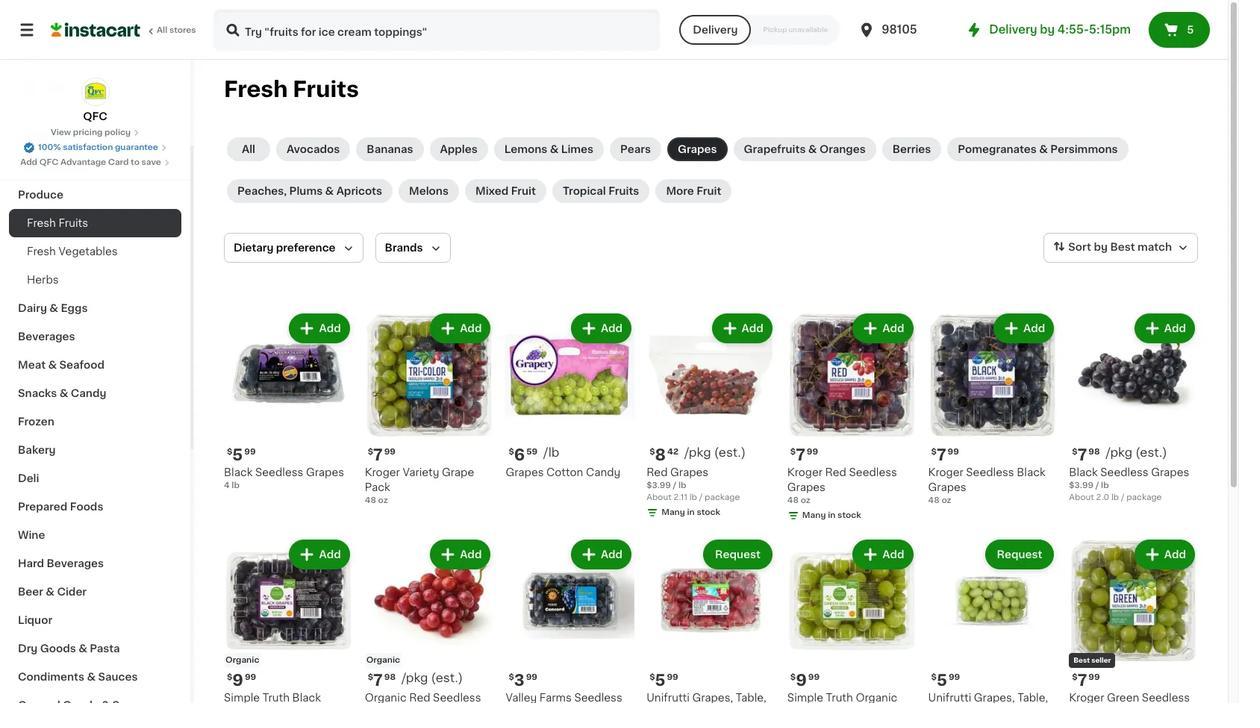 Task type: locate. For each thing, give the bounding box(es) containing it.
(est.) up red grapes $3.99 / lb about 2.11 lb / package at right
[[715, 446, 746, 458]]

fresh up all link
[[224, 78, 288, 100]]

seedless inside the kroger seedless black grapes 48 oz
[[967, 467, 1015, 478]]

1 about from the left
[[647, 493, 672, 502]]

candy
[[71, 388, 106, 399], [586, 467, 621, 478]]

3 black from the left
[[1070, 467, 1098, 478]]

0 horizontal spatial 98
[[384, 674, 396, 682]]

2 horizontal spatial kroger
[[929, 467, 964, 478]]

oz inside the kroger red seedless grapes 48 oz
[[801, 496, 811, 505]]

goods
[[40, 644, 76, 654]]

by right sort
[[1095, 242, 1108, 253]]

kroger
[[365, 467, 400, 478], [788, 467, 823, 478], [929, 467, 964, 478]]

48 for red
[[788, 496, 799, 505]]

2 horizontal spatial 48
[[929, 496, 940, 505]]

1 request from the left
[[716, 550, 761, 560]]

& left the sauces on the left bottom of the page
[[87, 672, 96, 683]]

prepared foods
[[18, 502, 103, 512]]

request for first request button from the left
[[716, 550, 761, 560]]

/ right 2.0
[[1122, 493, 1125, 502]]

package right 2.11
[[705, 493, 740, 502]]

black inside black seedless grapes 4 lb
[[224, 467, 253, 478]]

dietary preference
[[234, 243, 336, 253]]

0 horizontal spatial $7.98 per package (estimated) element
[[365, 672, 494, 691]]

99
[[244, 448, 256, 456], [384, 448, 396, 456], [807, 448, 819, 456], [948, 448, 960, 456], [245, 674, 256, 682], [667, 674, 679, 682], [526, 674, 538, 682], [809, 674, 820, 682], [949, 674, 961, 682], [1089, 674, 1101, 682]]

0 vertical spatial all
[[157, 26, 167, 34]]

package inside red grapes $3.99 / lb about 2.11 lb / package
[[705, 493, 740, 502]]

product group containing 3
[[506, 537, 635, 704]]

oz for red
[[801, 496, 811, 505]]

advantage
[[60, 158, 106, 167]]

1 horizontal spatial $ 9 99
[[791, 673, 820, 689]]

1 request button from the left
[[705, 541, 771, 568]]

1 $3.99 from the left
[[647, 482, 671, 490]]

by inside 'link'
[[1041, 24, 1055, 35]]

0 horizontal spatial stock
[[697, 508, 721, 517]]

1 horizontal spatial /pkg
[[685, 446, 712, 458]]

mixed fruit link
[[465, 179, 547, 203]]

$ 7 99 for kroger variety grape pack
[[368, 447, 396, 463]]

1 horizontal spatial delivery
[[990, 24, 1038, 35]]

1 horizontal spatial /pkg (est.)
[[685, 446, 746, 458]]

1 48 from the left
[[365, 496, 376, 505]]

1 horizontal spatial all
[[242, 144, 255, 155]]

& left persimmons
[[1040, 144, 1049, 155]]

grape
[[442, 467, 474, 478]]

by for sort
[[1095, 242, 1108, 253]]

1 fruit from the left
[[511, 186, 536, 196]]

0 horizontal spatial by
[[1041, 24, 1055, 35]]

3
[[514, 673, 525, 689]]

0 horizontal spatial $ 9 99
[[227, 673, 256, 689]]

2 48 from the left
[[788, 496, 799, 505]]

qfc up view pricing policy link
[[83, 111, 107, 122]]

variety
[[403, 467, 439, 478]]

& for limes
[[550, 144, 559, 155]]

$ 7 99 up the kroger seedless black grapes 48 oz
[[932, 447, 960, 463]]

delivery inside 'link'
[[990, 24, 1038, 35]]

red inside red grapes $3.99 / lb about 2.11 lb / package
[[647, 467, 668, 478]]

delivery for delivery by 4:55-5:15pm
[[990, 24, 1038, 35]]

2 oz from the left
[[801, 496, 811, 505]]

2 horizontal spatial $ 5 99
[[932, 673, 961, 689]]

0 vertical spatial fresh fruits
[[224, 78, 359, 100]]

$ 7 99 up the kroger red seedless grapes 48 oz
[[791, 447, 819, 463]]

48 inside "kroger variety grape pack 48 oz"
[[365, 496, 376, 505]]

3 oz from the left
[[942, 496, 952, 505]]

$ 7 99 for kroger seedless black grapes
[[932, 447, 960, 463]]

fresh down produce
[[27, 218, 56, 229]]

$ 5 99 for second request button
[[932, 673, 961, 689]]

2 horizontal spatial fruits
[[609, 186, 640, 196]]

1 red from the left
[[647, 467, 668, 478]]

all link
[[227, 137, 270, 161]]

2 seedless from the left
[[850, 467, 898, 478]]

1 seedless from the left
[[255, 467, 304, 478]]

view pricing policy
[[51, 128, 131, 137]]

3 48 from the left
[[929, 496, 940, 505]]

/pkg
[[685, 446, 712, 458], [1107, 446, 1133, 458], [402, 673, 428, 684]]

all stores link
[[51, 9, 197, 51]]

candy for snacks & candy
[[71, 388, 106, 399]]

lb right 2.11
[[690, 493, 698, 502]]

seedless inside black seedless grapes 4 lb
[[255, 467, 304, 478]]

0 horizontal spatial 48
[[365, 496, 376, 505]]

1 vertical spatial beverages
[[47, 559, 104, 569]]

1 vertical spatial $ 7 98
[[368, 673, 396, 689]]

2 package from the left
[[1127, 493, 1163, 502]]

0 horizontal spatial fresh fruits
[[27, 218, 88, 229]]

1 oz from the left
[[378, 496, 388, 505]]

by left 4:55-
[[1041, 24, 1055, 35]]

all up 'peaches,'
[[242, 144, 255, 155]]

0 vertical spatial $7.98 per package (estimated) element
[[1070, 446, 1199, 465]]

lemons & limes link
[[494, 137, 604, 161]]

2 $3.99 from the left
[[1070, 482, 1094, 490]]

lists link
[[9, 70, 181, 100]]

grapefruits
[[744, 144, 806, 155]]

1 horizontal spatial qfc
[[83, 111, 107, 122]]

apples
[[440, 144, 478, 155]]

best match
[[1111, 242, 1173, 253]]

2 about from the left
[[1070, 493, 1095, 502]]

3 kroger from the left
[[929, 467, 964, 478]]

$6.59 per pound element
[[506, 446, 635, 465]]

48 inside the kroger seedless black grapes 48 oz
[[929, 496, 940, 505]]

fresh fruits
[[224, 78, 359, 100], [27, 218, 88, 229]]

0 horizontal spatial delivery
[[693, 25, 738, 35]]

seedless for grapes
[[967, 467, 1015, 478]]

0 horizontal spatial $ 7 98
[[368, 673, 396, 689]]

delivery inside button
[[693, 25, 738, 35]]

48 for variety
[[365, 496, 376, 505]]

& right meat
[[48, 360, 57, 370]]

fresh
[[224, 78, 288, 100], [27, 218, 56, 229], [27, 246, 56, 257]]

candy for grapes   cotton candy
[[586, 467, 621, 478]]

1 package from the left
[[705, 493, 740, 502]]

red grapes $3.99 / lb about 2.11 lb / package
[[647, 467, 740, 502]]

Best match Sort by field
[[1044, 233, 1199, 263]]

0 horizontal spatial (est.)
[[431, 673, 463, 684]]

dairy
[[18, 303, 47, 314]]

$ 7 99 up pack
[[368, 447, 396, 463]]

about left 2.0
[[1070, 493, 1095, 502]]

oz for variety
[[378, 496, 388, 505]]

service type group
[[680, 15, 840, 45]]

save
[[142, 158, 161, 167]]

kroger for red
[[788, 467, 823, 478]]

0 horizontal spatial /pkg (est.)
[[402, 673, 463, 684]]

1 black from the left
[[224, 467, 253, 478]]

0 horizontal spatial candy
[[71, 388, 106, 399]]

$8.42 per package (estimated) element
[[647, 446, 776, 465]]

beverages up cider
[[47, 559, 104, 569]]

& left eggs
[[50, 303, 58, 314]]

delivery button
[[680, 15, 752, 45]]

$ 6 59 /lb
[[509, 446, 560, 463]]

many in stock down 2.11
[[662, 508, 721, 517]]

oz inside the kroger seedless black grapes 48 oz
[[942, 496, 952, 505]]

tropical fruits
[[563, 186, 640, 196]]

1 horizontal spatial request
[[998, 550, 1043, 560]]

package right 2.0
[[1127, 493, 1163, 502]]

black inside the black seedless grapes $3.99 / lb about 2.0 lb / package
[[1070, 467, 1098, 478]]

seedless inside the black seedless grapes $3.99 / lb about 2.0 lb / package
[[1101, 467, 1149, 478]]

0 horizontal spatial $ 5 99
[[227, 447, 256, 463]]

1 horizontal spatial 98
[[1089, 448, 1101, 456]]

$ inside "$ 8 42"
[[650, 448, 655, 456]]

0 horizontal spatial 9
[[233, 673, 243, 689]]

0 horizontal spatial fruits
[[59, 218, 88, 229]]

add button
[[291, 315, 349, 342], [432, 315, 490, 342], [573, 315, 630, 342], [714, 315, 771, 342], [855, 315, 912, 342], [996, 315, 1053, 342], [1137, 315, 1194, 342], [291, 541, 349, 568], [432, 541, 490, 568], [573, 541, 630, 568], [855, 541, 912, 568], [1137, 541, 1194, 568]]

(est.) left 3 at the left bottom of the page
[[431, 673, 463, 684]]

1 horizontal spatial 48
[[788, 496, 799, 505]]

qfc down 100%
[[39, 158, 58, 167]]

eggs
[[61, 303, 88, 314]]

about inside red grapes $3.99 / lb about 2.11 lb / package
[[647, 493, 672, 502]]

0 horizontal spatial best
[[1074, 658, 1091, 664]]

0 horizontal spatial all
[[157, 26, 167, 34]]

fresh inside fresh fruits link
[[27, 218, 56, 229]]

best left the match
[[1111, 242, 1136, 253]]

0 horizontal spatial oz
[[378, 496, 388, 505]]

fruits right tropical
[[609, 186, 640, 196]]

& right snacks
[[60, 388, 68, 399]]

more fruit
[[667, 186, 722, 196]]

$7.98 per package (estimated) element
[[1070, 446, 1199, 465], [365, 672, 494, 691]]

grapes
[[678, 144, 717, 155], [306, 467, 344, 478], [671, 467, 709, 478], [506, 467, 544, 478], [1152, 467, 1190, 478], [788, 482, 826, 493], [929, 482, 967, 493]]

& for persimmons
[[1040, 144, 1049, 155]]

0 horizontal spatial qfc
[[39, 158, 58, 167]]

None search field
[[214, 9, 661, 51]]

0 horizontal spatial organic
[[226, 657, 259, 665]]

0 horizontal spatial in
[[688, 508, 695, 517]]

candy inside snacks & candy link
[[71, 388, 106, 399]]

product group
[[224, 311, 353, 492], [365, 311, 494, 507], [506, 311, 635, 480], [647, 311, 776, 522], [788, 311, 917, 525], [929, 311, 1058, 507], [1070, 311, 1199, 504], [224, 537, 353, 704], [365, 537, 494, 704], [506, 537, 635, 704], [647, 537, 776, 704], [788, 537, 917, 704], [929, 537, 1058, 704], [1070, 537, 1199, 704]]

bakery
[[18, 445, 56, 456]]

red
[[647, 467, 668, 478], [826, 467, 847, 478]]

0 vertical spatial beverages
[[18, 332, 75, 342]]

instacart logo image
[[51, 21, 140, 39]]

2 red from the left
[[826, 467, 847, 478]]

1 horizontal spatial best
[[1111, 242, 1136, 253]]

1 horizontal spatial red
[[826, 467, 847, 478]]

fresh up herbs
[[27, 246, 56, 257]]

1 vertical spatial candy
[[586, 467, 621, 478]]

/pkg inside $8.42 per package (estimated) element
[[685, 446, 712, 458]]

1 horizontal spatial request button
[[987, 541, 1053, 568]]

0 horizontal spatial request button
[[705, 541, 771, 568]]

48 for seedless
[[929, 496, 940, 505]]

2 horizontal spatial oz
[[942, 496, 952, 505]]

0 horizontal spatial kroger
[[365, 467, 400, 478]]

$ 7 99 for kroger red seedless grapes
[[791, 447, 819, 463]]

meat & seafood
[[18, 360, 105, 370]]

best for best match
[[1111, 242, 1136, 253]]

about left 2.11
[[647, 493, 672, 502]]

42
[[668, 448, 679, 456]]

stock down the kroger red seedless grapes 48 oz
[[838, 511, 862, 520]]

&
[[550, 144, 559, 155], [809, 144, 818, 155], [1040, 144, 1049, 155], [325, 186, 334, 196], [50, 303, 58, 314], [48, 360, 57, 370], [60, 388, 68, 399], [46, 587, 55, 598], [79, 644, 87, 654], [87, 672, 96, 683]]

2 vertical spatial fresh
[[27, 246, 56, 257]]

1 horizontal spatial (est.)
[[715, 446, 746, 458]]

1 horizontal spatial organic
[[367, 657, 400, 665]]

1 vertical spatial best
[[1074, 658, 1091, 664]]

(est.) for black seedless grapes
[[1136, 446, 1168, 458]]

1 vertical spatial by
[[1095, 242, 1108, 253]]

fresh for fresh fruits link
[[27, 218, 56, 229]]

oz inside "kroger variety grape pack 48 oz"
[[378, 496, 388, 505]]

black inside the kroger seedless black grapes 48 oz
[[1017, 467, 1046, 478]]

1 horizontal spatial $ 5 99
[[650, 673, 679, 689]]

1 horizontal spatial package
[[1127, 493, 1163, 502]]

/pkg for red grapes
[[685, 446, 712, 458]]

best inside field
[[1111, 242, 1136, 253]]

about
[[647, 493, 672, 502], [1070, 493, 1095, 502]]

product group containing 6
[[506, 311, 635, 480]]

lb right 2.0
[[1112, 493, 1120, 502]]

view
[[51, 128, 71, 137]]

0 horizontal spatial package
[[705, 493, 740, 502]]

(est.)
[[715, 446, 746, 458], [1136, 446, 1168, 458], [431, 673, 463, 684]]

48 inside the kroger red seedless grapes 48 oz
[[788, 496, 799, 505]]

0 vertical spatial by
[[1041, 24, 1055, 35]]

lemons
[[505, 144, 548, 155]]

1 kroger from the left
[[365, 467, 400, 478]]

0 horizontal spatial $3.99
[[647, 482, 671, 490]]

beverages down dairy & eggs
[[18, 332, 75, 342]]

1 horizontal spatial fruits
[[293, 78, 359, 100]]

in down 2.11
[[688, 508, 695, 517]]

stock down red grapes $3.99 / lb about 2.11 lb / package at right
[[697, 508, 721, 517]]

1 horizontal spatial kroger
[[788, 467, 823, 478]]

fresh vegetables link
[[9, 238, 181, 266]]

many
[[662, 508, 686, 517], [803, 511, 826, 520]]

by inside field
[[1095, 242, 1108, 253]]

0 horizontal spatial red
[[647, 467, 668, 478]]

dairy & eggs
[[18, 303, 88, 314]]

lb up 2.0
[[1102, 482, 1110, 490]]

in
[[688, 508, 695, 517], [828, 511, 836, 520]]

1 horizontal spatial in
[[828, 511, 836, 520]]

kroger for seedless
[[929, 467, 964, 478]]

(est.) inside $8.42 per package (estimated) element
[[715, 446, 746, 458]]

/pkg (est.) inside $8.42 per package (estimated) element
[[685, 446, 746, 458]]

$ 5 99
[[227, 447, 256, 463], [650, 673, 679, 689], [932, 673, 961, 689]]

1 9 from the left
[[233, 673, 243, 689]]

fruits up avocados link in the top left of the page
[[293, 78, 359, 100]]

$ inside $ 3 99
[[509, 674, 514, 682]]

/pkg (est.) for red grapes
[[685, 446, 746, 458]]

$3.99
[[647, 482, 671, 490], [1070, 482, 1094, 490]]

48
[[365, 496, 376, 505], [788, 496, 799, 505], [929, 496, 940, 505]]

5
[[1188, 25, 1195, 35], [233, 447, 243, 463], [655, 673, 666, 689], [937, 673, 948, 689]]

6
[[514, 447, 525, 463]]

1 horizontal spatial oz
[[801, 496, 811, 505]]

100%
[[38, 143, 61, 152]]

fruit for mixed fruit
[[511, 186, 536, 196]]

oz for seedless
[[942, 496, 952, 505]]

many down 2.11
[[662, 508, 686, 517]]

1 horizontal spatial $ 7 98
[[1073, 447, 1101, 463]]

kroger inside "kroger variety grape pack 48 oz"
[[365, 467, 400, 478]]

fresh inside fresh vegetables link
[[27, 246, 56, 257]]

2 organic from the left
[[367, 657, 400, 665]]

fruit right more on the right
[[697, 186, 722, 196]]

frozen link
[[9, 408, 181, 436]]

kroger inside the kroger red seedless grapes 48 oz
[[788, 467, 823, 478]]

beverages link
[[9, 323, 181, 351]]

2 black from the left
[[1017, 467, 1046, 478]]

0 vertical spatial candy
[[71, 388, 106, 399]]

1 horizontal spatial $3.99
[[1070, 482, 1094, 490]]

$ inside $ 6 59 /lb
[[509, 448, 514, 456]]

request button
[[705, 541, 771, 568], [987, 541, 1053, 568]]

black for black seedless grapes $3.99 / lb about 2.0 lb / package
[[1070, 467, 1098, 478]]

& right plums
[[325, 186, 334, 196]]

2 request from the left
[[998, 550, 1043, 560]]

guarantee
[[115, 143, 158, 152]]

dairy & eggs link
[[9, 294, 181, 323]]

many in stock down the kroger red seedless grapes 48 oz
[[803, 511, 862, 520]]

herbs link
[[9, 266, 181, 294]]

peaches,
[[238, 186, 287, 196]]

& left oranges
[[809, 144, 818, 155]]

2 horizontal spatial /pkg
[[1107, 446, 1133, 458]]

5:15pm
[[1090, 24, 1132, 35]]

liquor link
[[9, 606, 181, 635]]

1 horizontal spatial fresh fruits
[[224, 78, 359, 100]]

fresh fruits up fresh vegetables
[[27, 218, 88, 229]]

/lb
[[544, 446, 560, 458]]

package inside the black seedless grapes $3.99 / lb about 2.0 lb / package
[[1127, 493, 1163, 502]]

0 vertical spatial $ 7 98
[[1073, 447, 1101, 463]]

request for second request button
[[998, 550, 1043, 560]]

beverages
[[18, 332, 75, 342], [47, 559, 104, 569]]

0 horizontal spatial fruit
[[511, 186, 536, 196]]

0 horizontal spatial request
[[716, 550, 761, 560]]

dietary
[[234, 243, 274, 253]]

dry goods & pasta link
[[9, 635, 181, 663]]

snacks & candy
[[18, 388, 106, 399]]

1 horizontal spatial about
[[1070, 493, 1095, 502]]

candy down $6.59 per pound element
[[586, 467, 621, 478]]

fruit for more fruit
[[697, 186, 722, 196]]

fresh fruits up avocados
[[224, 78, 359, 100]]

persimmons
[[1051, 144, 1119, 155]]

grapes inside black seedless grapes 4 lb
[[306, 467, 344, 478]]

& for sauces
[[87, 672, 96, 683]]

1 vertical spatial 98
[[384, 674, 396, 682]]

kroger inside the kroger seedless black grapes 48 oz
[[929, 467, 964, 478]]

tropical fruits link
[[553, 179, 650, 203]]

0 vertical spatial 98
[[1089, 448, 1101, 456]]

0 vertical spatial qfc
[[83, 111, 107, 122]]

all left stores
[[157, 26, 167, 34]]

1 horizontal spatial many
[[803, 511, 826, 520]]

(est.) up the black seedless grapes $3.99 / lb about 2.0 lb / package
[[1136, 446, 1168, 458]]

2 horizontal spatial (est.)
[[1136, 446, 1168, 458]]

1 vertical spatial fresh
[[27, 218, 56, 229]]

9
[[233, 673, 243, 689], [796, 673, 807, 689]]

& left the limes
[[550, 144, 559, 155]]

0 horizontal spatial black
[[224, 467, 253, 478]]

2 9 from the left
[[796, 673, 807, 689]]

0 vertical spatial best
[[1111, 242, 1136, 253]]

1 horizontal spatial 9
[[796, 673, 807, 689]]

hard
[[18, 559, 44, 569]]

2 kroger from the left
[[788, 467, 823, 478]]

0 horizontal spatial many
[[662, 508, 686, 517]]

0 horizontal spatial about
[[647, 493, 672, 502]]

1 horizontal spatial candy
[[586, 467, 621, 478]]

fruit right mixed in the top of the page
[[511, 186, 536, 196]]

3 seedless from the left
[[967, 467, 1015, 478]]

many down the kroger red seedless grapes 48 oz
[[803, 511, 826, 520]]

& right beer
[[46, 587, 55, 598]]

8
[[655, 447, 666, 463]]

2 vertical spatial fruits
[[59, 218, 88, 229]]

1 vertical spatial qfc
[[39, 158, 58, 167]]

2 horizontal spatial /pkg (est.)
[[1107, 446, 1168, 458]]

lb right 4
[[232, 482, 240, 490]]

apples link
[[430, 137, 488, 161]]

fruits up fresh vegetables
[[59, 218, 88, 229]]

/ up 2.0
[[1096, 482, 1100, 490]]

1 vertical spatial fruits
[[609, 186, 640, 196]]

4 seedless from the left
[[1101, 467, 1149, 478]]

best left seller
[[1074, 658, 1091, 664]]

in down the kroger red seedless grapes 48 oz
[[828, 511, 836, 520]]

1 horizontal spatial fruit
[[697, 186, 722, 196]]

request
[[716, 550, 761, 560], [998, 550, 1043, 560]]

brands button
[[375, 233, 451, 263]]

$ 8 42
[[650, 447, 679, 463]]

candy down seafood
[[71, 388, 106, 399]]

1 horizontal spatial black
[[1017, 467, 1046, 478]]

$ 5 99 for first request button from the left
[[650, 673, 679, 689]]

1 vertical spatial all
[[242, 144, 255, 155]]

(est.) for red grapes
[[715, 446, 746, 458]]

2 fruit from the left
[[697, 186, 722, 196]]

1 horizontal spatial by
[[1095, 242, 1108, 253]]



Task type: describe. For each thing, give the bounding box(es) containing it.
2 request button from the left
[[987, 541, 1053, 568]]

black for black seedless grapes 4 lb
[[224, 467, 253, 478]]

sort by
[[1069, 242, 1108, 253]]

2 $ 9 99 from the left
[[791, 673, 820, 689]]

hard beverages link
[[9, 550, 181, 578]]

best for best seller
[[1074, 658, 1091, 664]]

again
[[75, 50, 105, 60]]

seedless for 4
[[255, 467, 304, 478]]

pears link
[[610, 137, 662, 161]]

pomegranates
[[959, 144, 1037, 155]]

0 horizontal spatial /pkg
[[402, 673, 428, 684]]

98 for $7.98 per package (estimated) element to the bottom
[[384, 674, 396, 682]]

fruits inside "link"
[[609, 186, 640, 196]]

& for oranges
[[809, 144, 818, 155]]

melons link
[[399, 179, 459, 203]]

$ 7 99 down best seller
[[1073, 673, 1101, 689]]

delivery by 4:55-5:15pm link
[[966, 21, 1132, 39]]

kroger for variety
[[365, 467, 400, 478]]

/ right 2.11
[[700, 493, 703, 502]]

hard beverages
[[18, 559, 104, 569]]

red inside the kroger red seedless grapes 48 oz
[[826, 467, 847, 478]]

deli
[[18, 474, 39, 484]]

98 for the rightmost $7.98 per package (estimated) element
[[1089, 448, 1101, 456]]

more fruit link
[[656, 179, 732, 203]]

add qfc advantage card to save
[[20, 158, 161, 167]]

seedless for $3.99
[[1101, 467, 1149, 478]]

$3.99 inside red grapes $3.99 / lb about 2.11 lb / package
[[647, 482, 671, 490]]

by for delivery
[[1041, 24, 1055, 35]]

2.11
[[674, 493, 688, 502]]

about inside the black seedless grapes $3.99 / lb about 2.0 lb / package
[[1070, 493, 1095, 502]]

1 organic from the left
[[226, 657, 259, 665]]

1 horizontal spatial many in stock
[[803, 511, 862, 520]]

sort
[[1069, 242, 1092, 253]]

all for all stores
[[157, 26, 167, 34]]

1 horizontal spatial stock
[[838, 511, 862, 520]]

grapes inside red grapes $3.99 / lb about 2.11 lb / package
[[671, 467, 709, 478]]

0 horizontal spatial many in stock
[[662, 508, 721, 517]]

$ 7 98 for $7.98 per package (estimated) element to the bottom
[[368, 673, 396, 689]]

berries link
[[883, 137, 942, 161]]

herbs
[[27, 275, 59, 285]]

product group containing 8
[[647, 311, 776, 522]]

1 horizontal spatial $7.98 per package (estimated) element
[[1070, 446, 1199, 465]]

& for eggs
[[50, 303, 58, 314]]

0 vertical spatial fresh
[[224, 78, 288, 100]]

& for cider
[[46, 587, 55, 598]]

1 $ 9 99 from the left
[[227, 673, 256, 689]]

card
[[108, 158, 129, 167]]

beer & cider
[[18, 587, 87, 598]]

apricots
[[337, 186, 382, 196]]

dry
[[18, 644, 38, 654]]

& left pasta
[[79, 644, 87, 654]]

best seller
[[1074, 658, 1112, 664]]

grapefruits & oranges
[[744, 144, 866, 155]]

/ up 2.11
[[673, 482, 677, 490]]

black seedless grapes 4 lb
[[224, 467, 344, 490]]

snacks & candy link
[[9, 379, 181, 408]]

to
[[131, 158, 140, 167]]

pasta
[[90, 644, 120, 654]]

foods
[[70, 502, 103, 512]]

100% satisfaction guarantee
[[38, 143, 158, 152]]

melons
[[409, 186, 449, 196]]

view pricing policy link
[[51, 127, 140, 139]]

recipes link
[[9, 124, 181, 152]]

seller
[[1092, 658, 1112, 664]]

lb up 2.11
[[679, 482, 687, 490]]

qfc logo image
[[81, 78, 109, 106]]

bananas
[[367, 144, 413, 155]]

Search field
[[215, 10, 659, 49]]

lb inside black seedless grapes 4 lb
[[232, 482, 240, 490]]

produce link
[[9, 181, 181, 209]]

oranges
[[820, 144, 866, 155]]

cotton
[[547, 467, 584, 478]]

dietary preference button
[[224, 233, 363, 263]]

$ 3 99
[[509, 673, 538, 689]]

pomegranates & persimmons link
[[948, 137, 1129, 161]]

prepared
[[18, 502, 67, 512]]

1 vertical spatial fresh fruits
[[27, 218, 88, 229]]

it
[[66, 50, 73, 60]]

kroger variety grape pack 48 oz
[[365, 467, 474, 505]]

5 button
[[1149, 12, 1211, 48]]

$3.99 inside the black seedless grapes $3.99 / lb about 2.0 lb / package
[[1070, 482, 1094, 490]]

lemons & limes
[[505, 144, 594, 155]]

/pkg for black seedless grapes
[[1107, 446, 1133, 458]]

many inside 'product' group
[[662, 508, 686, 517]]

avocados
[[287, 144, 340, 155]]

/pkg (est.) for black seedless grapes
[[1107, 446, 1168, 458]]

4
[[224, 482, 230, 490]]

seedless inside the kroger red seedless grapes 48 oz
[[850, 467, 898, 478]]

preference
[[276, 243, 336, 253]]

tropical
[[563, 186, 606, 196]]

grapes inside the kroger red seedless grapes 48 oz
[[788, 482, 826, 493]]

98105
[[882, 24, 918, 35]]

mixed fruit
[[476, 186, 536, 196]]

1 vertical spatial $7.98 per package (estimated) element
[[365, 672, 494, 691]]

fresh fruits link
[[9, 209, 181, 238]]

plums
[[289, 186, 323, 196]]

policy
[[105, 128, 131, 137]]

delivery by 4:55-5:15pm
[[990, 24, 1132, 35]]

vegetables
[[59, 246, 118, 257]]

pack
[[365, 482, 390, 493]]

kroger red seedless grapes 48 oz
[[788, 467, 898, 505]]

2.0
[[1097, 493, 1110, 502]]

satisfaction
[[63, 143, 113, 152]]

meat
[[18, 360, 46, 370]]

0 vertical spatial fruits
[[293, 78, 359, 100]]

grapes   cotton candy
[[506, 467, 621, 478]]

100% satisfaction guarantee button
[[23, 139, 167, 154]]

frozen
[[18, 417, 54, 427]]

kroger seedless black grapes 48 oz
[[929, 467, 1046, 505]]

match
[[1138, 242, 1173, 253]]

delivery for delivery
[[693, 25, 738, 35]]

meat & seafood link
[[9, 351, 181, 379]]

lists
[[42, 80, 68, 90]]

$ 7 98 for the rightmost $7.98 per package (estimated) element
[[1073, 447, 1101, 463]]

grapefruits & oranges link
[[734, 137, 877, 161]]

98105 button
[[858, 9, 948, 51]]

grapes inside the kroger seedless black grapes 48 oz
[[929, 482, 967, 493]]

& for candy
[[60, 388, 68, 399]]

peaches, plums & apricots link
[[227, 179, 393, 203]]

5 inside 'button'
[[1188, 25, 1195, 35]]

fresh for fresh vegetables link
[[27, 246, 56, 257]]

thanksgiving link
[[9, 152, 181, 181]]

& for seafood
[[48, 360, 57, 370]]

fresh vegetables
[[27, 246, 118, 257]]

pears
[[621, 144, 651, 155]]

condiments
[[18, 672, 84, 683]]

berries
[[893, 144, 932, 155]]

brands
[[385, 243, 423, 253]]

thanksgiving
[[18, 161, 89, 172]]

buy it again
[[42, 50, 105, 60]]

all for all
[[242, 144, 255, 155]]

condiments & sauces link
[[9, 663, 181, 692]]

grapes inside the black seedless grapes $3.99 / lb about 2.0 lb / package
[[1152, 467, 1190, 478]]

99 inside $ 3 99
[[526, 674, 538, 682]]

stock inside 'product' group
[[697, 508, 721, 517]]



Task type: vqa. For each thing, say whether or not it's contained in the screenshot.
Essentials at the left
no



